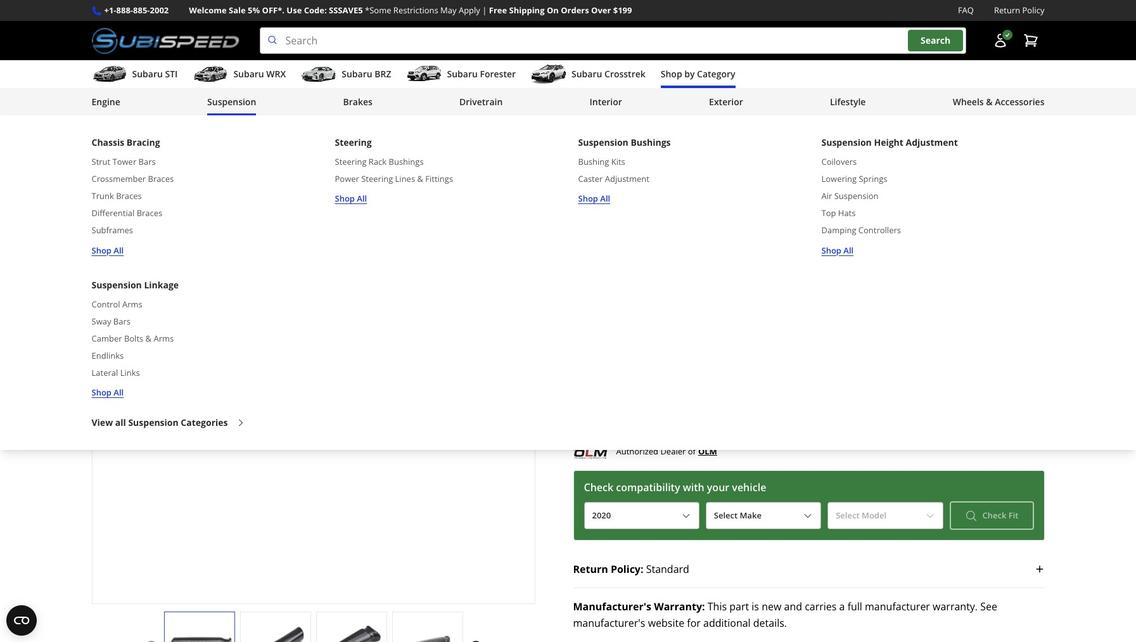Task type: vqa. For each thing, say whether or not it's contained in the screenshot.


Task type: describe. For each thing, give the bounding box(es) containing it.
orders
[[561, 4, 589, 16]]

a subaru sti thumbnail image image
[[92, 65, 127, 84]]

shop all for chassis bracing
[[92, 244, 124, 256]]

free
[[489, 4, 507, 16]]

standard
[[646, 562, 690, 576]]

search button
[[909, 30, 964, 51]]

$199
[[614, 4, 632, 16]]

compatibility
[[616, 481, 681, 495]]

select make image
[[803, 511, 813, 521]]

check compatibility with your vehicle
[[584, 481, 767, 495]]

all for chassis bracing
[[114, 244, 124, 256]]

shop all button for suspension height adjustment
[[822, 244, 854, 257]]

coilovers lowering springs air suspension top hats damping controllers
[[822, 156, 901, 236]]

suspension for suspension
[[207, 96, 256, 108]]

manufacturer's
[[573, 616, 646, 630]]

damping
[[822, 225, 857, 236]]

bracing
[[127, 136, 160, 148]]

website
[[648, 616, 685, 630]]

shop all button up star icon
[[578, 192, 611, 206]]

suspension height adjustment
[[822, 136, 958, 148]]

return for return policy: standard
[[573, 562, 608, 576]]

olm carbon fiber oe style ebrake handle - 2015+ wrx / sti / 2013+ fr-s / brz / 86 / 14-18 forester / 13-17 crosstrek
[[573, 162, 1024, 200]]

carries
[[805, 600, 837, 614]]

olm link
[[699, 444, 718, 458]]

subaru forester
[[447, 68, 516, 80]]

manufacturer
[[865, 600, 931, 614]]

shop all link down power
[[335, 192, 367, 206]]

additional
[[704, 616, 751, 630]]

885-
[[133, 4, 150, 16]]

code:
[[304, 4, 327, 16]]

all for suspension linkage
[[114, 387, 124, 398]]

*some restrictions may apply | free shipping on orders over $199
[[365, 4, 632, 16]]

forester inside olm carbon fiber oe style ebrake handle - 2015+ wrx / sti / 2013+ fr-s / brz / 86 / 14-18 forester / 13-17 crosstrek
[[671, 183, 722, 200]]

for
[[687, 616, 701, 630]]

subaru for subaru brz
[[342, 68, 373, 80]]

rack
[[369, 156, 387, 167]]

on
[[547, 4, 559, 16]]

shop all link up star icon
[[578, 192, 611, 206]]

shop all for suspension height adjustment
[[822, 244, 854, 256]]

a subaru wrx thumbnail image image
[[193, 65, 228, 84]]

faq link
[[958, 4, 974, 17]]

of
[[688, 445, 696, 457]]

1 vertical spatial braces
[[116, 190, 142, 202]]

-
[[834, 162, 838, 179]]

2 vertical spatial steering
[[361, 173, 393, 184]]

subaru sti button
[[92, 63, 178, 88]]

3 olma.70159.1 olm carbon fiber oe style ebrake handle - 2015+ wrx / sti / 2013+ ft86 / 14-18 forester / 13-17 crosstrek, image from the left
[[317, 625, 386, 642]]

2013+
[[950, 162, 986, 179]]

brakes
[[343, 96, 373, 108]]

this part is new and carries a full manufacturer warranty. see manufacturer's website for additional details.
[[573, 600, 998, 630]]

olm inside olm carbon fiber oe style ebrake handle - 2015+ wrx / sti / 2013+ fr-s / brz / 86 / 14-18 forester / 13-17 crosstrek
[[573, 162, 602, 179]]

search input field
[[260, 27, 966, 54]]

bolts
[[124, 333, 143, 344]]

star image
[[596, 207, 607, 218]]

& for control arms sway bars camber bolts & arms endlinks lateral links
[[146, 333, 152, 344]]

+1-888-885-2002 link
[[104, 4, 169, 17]]

fiber
[[653, 162, 684, 179]]

brakes button
[[343, 91, 373, 116]]

air
[[822, 190, 833, 202]]

all
[[115, 416, 126, 428]]

lateral
[[92, 367, 118, 379]]

off*.
[[262, 4, 285, 16]]

carbon
[[605, 162, 650, 179]]

brz inside dropdown button
[[375, 68, 391, 80]]

exterior button
[[709, 91, 743, 116]]

subaru crosstrek button
[[531, 63, 646, 88]]

shipping
[[509, 4, 545, 16]]

crossmember
[[92, 173, 146, 184]]

adjustment inside bushing kits caster adjustment
[[605, 173, 650, 184]]

2 vertical spatial braces
[[137, 207, 162, 219]]

crosstrek inside subaru crosstrek dropdown button
[[605, 68, 646, 80]]

shop all button down power
[[335, 192, 367, 206]]

a subaru crosstrek thumbnail image image
[[531, 65, 567, 84]]

caster
[[578, 173, 603, 184]]

knobs and buttons
[[314, 140, 388, 151]]

hats
[[839, 207, 856, 219]]

coilovers
[[822, 156, 857, 167]]

0 vertical spatial arms
[[122, 298, 142, 310]]

suspension for suspension linkage
[[92, 279, 142, 291]]

olma.70159.1
[[110, 175, 171, 187]]

open widget image
[[6, 605, 37, 636]]

use
[[287, 4, 302, 16]]

all down power
[[357, 193, 367, 204]]

shop all button for chassis bracing
[[92, 244, 124, 257]]

categories
[[181, 416, 228, 428]]

warranty:
[[654, 600, 705, 614]]

oe
[[687, 162, 704, 179]]

/ right home icon
[[112, 139, 116, 153]]

bushings inside 'steering rack bushings power steering lines & fittings'
[[389, 156, 424, 167]]

wrx inside olm carbon fiber oe style ebrake handle - 2015+ wrx / sti / 2013+ fr-s / brz / 86 / 14-18 forester / 13-17 crosstrek
[[881, 162, 909, 179]]

linkage
[[144, 279, 179, 291]]

engine button
[[92, 91, 120, 116]]

shop for 'shop all' button below power
[[335, 193, 355, 204]]

& for steering rack bushings power steering lines & fittings
[[417, 173, 423, 184]]

top
[[822, 207, 836, 219]]

Select Make button
[[706, 502, 822, 530]]

strut
[[92, 156, 110, 167]]

olm inside authorized dealer of olm
[[699, 446, 718, 457]]

suspension for suspension bushings
[[578, 136, 629, 148]]

|
[[483, 4, 487, 16]]

welcome sale 5% off*. use code: sssave5
[[189, 4, 363, 16]]

shop all link for suspension linkage
[[92, 386, 124, 400]]

welcome
[[189, 4, 227, 16]]

shop all link for suspension height adjustment
[[822, 244, 854, 257]]

shop all button for suspension linkage
[[92, 386, 124, 400]]

/ right s
[[1019, 162, 1024, 179]]

0 horizontal spatial and
[[341, 140, 355, 151]]

controllers
[[859, 225, 901, 236]]

shop all link for chassis bracing
[[92, 244, 124, 257]]

888-
[[116, 4, 133, 16]]

with
[[683, 481, 705, 495]]

steering for steering rack bushings power steering lines & fittings
[[335, 156, 367, 167]]

go to right image image
[[468, 639, 483, 642]]

category
[[697, 68, 736, 80]]

/ left the 2013+ in the top of the page
[[942, 162, 947, 179]]

subaru crosstrek
[[572, 68, 646, 80]]

/ down the suspension height adjustment
[[912, 162, 917, 179]]

/ left 86
[[600, 183, 605, 200]]

strut tower bars crossmember braces trunk braces differential braces subframes
[[92, 156, 174, 236]]

is
[[752, 600, 759, 614]]

empty star image
[[618, 207, 629, 218]]

0 vertical spatial braces
[[148, 173, 174, 184]]

interior button
[[590, 91, 622, 116]]

this
[[708, 600, 727, 614]]

lowering
[[822, 173, 857, 184]]

subaru for subaru wrx
[[234, 68, 264, 80]]

fittings
[[426, 173, 453, 184]]

bushing kits caster adjustment
[[578, 156, 650, 184]]

springs
[[859, 173, 888, 184]]



Task type: locate. For each thing, give the bounding box(es) containing it.
subaru inside subaru wrx dropdown button
[[234, 68, 264, 80]]

subaru for subaru forester
[[447, 68, 478, 80]]

0 vertical spatial brz
[[375, 68, 391, 80]]

shop inside dropdown button
[[661, 68, 683, 80]]

main element
[[0, 60, 1137, 450]]

subaru inside subaru crosstrek dropdown button
[[572, 68, 603, 80]]

subaru for subaru sti
[[132, 68, 163, 80]]

steering rack bushings power steering lines & fittings
[[335, 156, 453, 184]]

shop for 'shop all' button related to suspension linkage
[[92, 387, 112, 398]]

control arms link
[[92, 298, 142, 311], [92, 298, 142, 311]]

handle
[[787, 162, 831, 179]]

shop all link down lateral
[[92, 386, 124, 400]]

brz
[[375, 68, 391, 80], [573, 183, 597, 200]]

knobs and buttons link
[[314, 140, 398, 151], [314, 140, 388, 151]]

1 vertical spatial brz
[[573, 183, 597, 200]]

adjustment right height
[[906, 136, 958, 148]]

interior up tower
[[126, 140, 154, 151]]

5 subaru from the left
[[572, 68, 603, 80]]

forester inside dropdown button
[[480, 68, 516, 80]]

1 vertical spatial sti
[[920, 162, 938, 179]]

steering for steering
[[335, 136, 372, 148]]

0 vertical spatial steering
[[335, 136, 372, 148]]

0 vertical spatial forester
[[480, 68, 516, 80]]

lifestyle button
[[830, 91, 866, 116]]

bars down bracing
[[139, 156, 156, 167]]

restrictions
[[394, 4, 439, 16]]

suspension down subaru wrx dropdown button at the left of the page
[[207, 96, 256, 108]]

lines
[[395, 173, 415, 184]]

a subaru brz thumbnail image image
[[301, 65, 337, 84]]

subaru inside subaru sti dropdown button
[[132, 68, 163, 80]]

height
[[875, 136, 904, 148]]

2002
[[150, 4, 169, 16]]

camber bolts & arms link
[[92, 332, 174, 346], [92, 332, 174, 346]]

shop all link down the subframes
[[92, 244, 124, 257]]

0 vertical spatial adjustment
[[906, 136, 958, 148]]

suspension up coilovers
[[822, 136, 872, 148]]

olm
[[573, 162, 602, 179], [699, 446, 718, 457]]

power steering lines & fittings link
[[335, 172, 453, 186], [335, 172, 453, 186]]

drivetrain
[[460, 96, 503, 108]]

/ right 86
[[626, 183, 631, 200]]

0 horizontal spatial olm
[[573, 162, 602, 179]]

1 olma.70159.1 olm carbon fiber oe style ebrake handle - 2015+ wrx / sti / 2013+ ft86 / 14-18 forester / 13-17 crosstrek, image from the left
[[165, 625, 234, 642]]

interior inside 'main' element
[[590, 96, 622, 108]]

1 horizontal spatial and
[[785, 600, 803, 614]]

forester down oe
[[671, 183, 722, 200]]

0 horizontal spatial brz
[[375, 68, 391, 80]]

subaru brz
[[342, 68, 391, 80]]

tower
[[113, 156, 136, 167]]

may
[[441, 4, 457, 16]]

sti
[[165, 68, 178, 80], [920, 162, 938, 179]]

arms right bolts
[[154, 333, 174, 344]]

olm image
[[573, 443, 609, 460]]

0 horizontal spatial interior
[[126, 140, 154, 151]]

forester up drivetrain
[[480, 68, 516, 80]]

crosstrek inside olm carbon fiber oe style ebrake handle - 2015+ wrx / sti / 2013+ fr-s / brz / 86 / 14-18 forester / 13-17 crosstrek
[[770, 183, 829, 200]]

check
[[584, 481, 614, 495]]

0 horizontal spatial wrx
[[266, 68, 286, 80]]

trunk braces link
[[92, 190, 142, 203], [92, 190, 142, 203]]

braces
[[148, 173, 174, 184], [116, 190, 142, 202], [137, 207, 162, 219]]

and inside 'this part is new and carries a full manufacturer warranty. see manufacturer's website for additional details.'
[[785, 600, 803, 614]]

shop all button down lateral
[[92, 386, 124, 400]]

shop for suspension height adjustment's 'shop all' button
[[822, 244, 842, 256]]

0 vertical spatial crosstrek
[[605, 68, 646, 80]]

select year image
[[681, 511, 692, 521]]

return left policy:
[[573, 562, 608, 576]]

subaru for subaru crosstrek
[[572, 68, 603, 80]]

shop all down lateral
[[92, 387, 124, 398]]

bars inside strut tower bars crossmember braces trunk braces differential braces subframes
[[139, 156, 156, 167]]

+1-
[[104, 4, 116, 16]]

0 vertical spatial and
[[341, 140, 355, 151]]

wrx inside dropdown button
[[266, 68, 286, 80]]

bushings up fiber
[[631, 136, 671, 148]]

2 horizontal spatial &
[[987, 96, 993, 108]]

bushings up lines
[[389, 156, 424, 167]]

suspension element
[[0, 115, 1137, 450]]

&
[[987, 96, 993, 108], [417, 173, 423, 184], [146, 333, 152, 344]]

suspension bushings
[[578, 136, 671, 148]]

all for suspension height adjustment
[[844, 244, 854, 256]]

control arms sway bars camber bolts & arms endlinks lateral links
[[92, 298, 174, 379]]

see
[[981, 600, 998, 614]]

select model image
[[925, 511, 935, 521]]

0 vertical spatial interior
[[590, 96, 622, 108]]

subaru up interior dropdown button
[[572, 68, 603, 80]]

brz left a subaru forester thumbnail image
[[375, 68, 391, 80]]

s
[[1008, 162, 1015, 179]]

details.
[[754, 616, 787, 630]]

0 horizontal spatial &
[[146, 333, 152, 344]]

return
[[995, 4, 1021, 16], [573, 562, 608, 576]]

your
[[707, 481, 730, 495]]

star image down 86
[[607, 207, 618, 218]]

sti inside dropdown button
[[165, 68, 178, 80]]

1 vertical spatial crosstrek
[[770, 183, 829, 200]]

0 vertical spatial sti
[[165, 68, 178, 80]]

& right bolts
[[146, 333, 152, 344]]

1 horizontal spatial olm
[[699, 446, 718, 457]]

links
[[120, 367, 140, 379]]

shop down damping on the right top
[[822, 244, 842, 256]]

wrx down the suspension height adjustment
[[881, 162, 909, 179]]

shop left by
[[661, 68, 683, 80]]

subaru up brakes
[[342, 68, 373, 80]]

shop for 'shop all' button related to chassis bracing
[[92, 244, 112, 256]]

1 horizontal spatial interior
[[590, 96, 622, 108]]

suspension up the bushing
[[578, 136, 629, 148]]

shop for 'shop all' button on top of star icon
[[578, 193, 598, 204]]

1 vertical spatial &
[[417, 173, 423, 184]]

1 vertical spatial bushings
[[389, 156, 424, 167]]

shop all down power
[[335, 193, 367, 204]]

suspension for suspension height adjustment
[[822, 136, 872, 148]]

0 horizontal spatial bushings
[[389, 156, 424, 167]]

shop all button down the subframes
[[92, 244, 124, 257]]

suspension right all
[[128, 416, 179, 428]]

return policy
[[995, 4, 1045, 16]]

0 horizontal spatial return
[[573, 562, 608, 576]]

2 subaru from the left
[[234, 68, 264, 80]]

1 horizontal spatial crosstrek
[[770, 183, 829, 200]]

subaru inside subaru forester dropdown button
[[447, 68, 478, 80]]

all
[[357, 193, 367, 204], [601, 193, 611, 204], [114, 244, 124, 256], [844, 244, 854, 256], [114, 387, 124, 398]]

1 vertical spatial forester
[[671, 183, 722, 200]]

& right lines
[[417, 173, 423, 184]]

0 horizontal spatial crosstrek
[[605, 68, 646, 80]]

2015+
[[841, 162, 878, 179]]

1 vertical spatial interior
[[126, 140, 154, 151]]

1 horizontal spatial &
[[417, 173, 423, 184]]

0 vertical spatial bushings
[[631, 136, 671, 148]]

1 vertical spatial bars
[[113, 316, 131, 327]]

star image
[[573, 207, 585, 218], [585, 207, 596, 218], [607, 207, 618, 218]]

and right knobs at the top left of the page
[[341, 140, 355, 151]]

subaru sti
[[132, 68, 178, 80]]

0 vertical spatial &
[[987, 96, 993, 108]]

crosstrek up interior dropdown button
[[605, 68, 646, 80]]

brz up star icon
[[573, 183, 597, 200]]

1 horizontal spatial bars
[[139, 156, 156, 167]]

all up star icon
[[601, 193, 611, 204]]

strut tower bars link
[[92, 155, 156, 169], [92, 155, 156, 169]]

adjustment
[[906, 136, 958, 148], [605, 173, 650, 184]]

apply
[[459, 4, 480, 16]]

suspension up hats
[[835, 190, 879, 202]]

wrx left a subaru brz thumbnail image
[[266, 68, 286, 80]]

1 horizontal spatial wrx
[[881, 162, 909, 179]]

arms down suspension linkage at top left
[[122, 298, 142, 310]]

& inside the control arms sway bars camber bolts & arms endlinks lateral links
[[146, 333, 152, 344]]

subaru up drivetrain
[[447, 68, 478, 80]]

star image left empty star icon
[[585, 207, 596, 218]]

1 vertical spatial wrx
[[881, 162, 909, 179]]

suspension inside the coilovers lowering springs air suspension top hats damping controllers
[[835, 190, 879, 202]]

view all suspension categories
[[92, 416, 228, 428]]

camber
[[92, 333, 122, 344]]

shop all
[[335, 193, 367, 204], [578, 193, 611, 204], [92, 244, 124, 256], [822, 244, 854, 256], [92, 387, 124, 398]]

0 horizontal spatial sti
[[165, 68, 178, 80]]

1 vertical spatial arms
[[154, 333, 174, 344]]

policy:
[[611, 562, 644, 576]]

steering
[[335, 136, 372, 148], [335, 156, 367, 167], [361, 173, 393, 184]]

a subaru forester thumbnail image image
[[407, 65, 442, 84]]

new
[[762, 600, 782, 614]]

shop all button down damping on the right top
[[822, 244, 854, 257]]

bushings
[[631, 136, 671, 148], [389, 156, 424, 167]]

olm right of on the right bottom of page
[[699, 446, 718, 457]]

1 vertical spatial and
[[785, 600, 803, 614]]

subframes link
[[92, 224, 133, 237], [92, 224, 133, 237]]

differential
[[92, 207, 135, 219]]

0 horizontal spatial arms
[[122, 298, 142, 310]]

shop down lateral
[[92, 387, 112, 398]]

manufacturer's
[[573, 600, 652, 614]]

chassis
[[92, 136, 124, 148]]

all down the links
[[114, 387, 124, 398]]

sti inside olm carbon fiber oe style ebrake handle - 2015+ wrx / sti / 2013+ fr-s / brz / 86 / 14-18 forester / 13-17 crosstrek
[[920, 162, 938, 179]]

Select Model button
[[828, 502, 944, 530]]

1 horizontal spatial forester
[[671, 183, 722, 200]]

return for return policy
[[995, 4, 1021, 16]]

sti left the 2013+ in the top of the page
[[920, 162, 938, 179]]

ebrake
[[741, 162, 784, 179]]

steering down rack
[[361, 173, 393, 184]]

air suspension link
[[822, 190, 879, 203], [822, 190, 879, 203]]

kits
[[612, 156, 626, 167]]

1 horizontal spatial return
[[995, 4, 1021, 16]]

shop all up star icon
[[578, 193, 611, 204]]

brz inside olm carbon fiber oe style ebrake handle - 2015+ wrx / sti / 2013+ fr-s / brz / 86 / 14-18 forester / 13-17 crosstrek
[[573, 183, 597, 200]]

1 vertical spatial return
[[573, 562, 608, 576]]

0 horizontal spatial forester
[[480, 68, 516, 80]]

1 horizontal spatial arms
[[154, 333, 174, 344]]

1 subaru from the left
[[132, 68, 163, 80]]

vehicle
[[732, 481, 767, 495]]

shop down the subframes
[[92, 244, 112, 256]]

wheels
[[953, 96, 984, 108]]

0 horizontal spatial bars
[[113, 316, 131, 327]]

Select Year button
[[584, 502, 700, 530]]

all down damping on the right top
[[844, 244, 854, 256]]

adjustment down kits
[[605, 173, 650, 184]]

86
[[609, 183, 623, 200]]

3 subaru from the left
[[342, 68, 373, 80]]

+1-888-885-2002
[[104, 4, 169, 16]]

shop up star icon
[[578, 193, 598, 204]]

subaru inside the 'subaru brz' dropdown button
[[342, 68, 373, 80]]

1 horizontal spatial bushings
[[631, 136, 671, 148]]

and right new
[[785, 600, 803, 614]]

suspension up control
[[92, 279, 142, 291]]

shop all for suspension linkage
[[92, 387, 124, 398]]

1 horizontal spatial sti
[[920, 162, 938, 179]]

4 olma.70159.1 olm carbon fiber oe style ebrake handle - 2015+ wrx / sti / 2013+ ft86 / 14-18 forester / 13-17 crosstrek, image from the left
[[393, 625, 462, 642]]

steering down knobs and buttons
[[335, 156, 367, 167]]

steering up rack
[[335, 136, 372, 148]]

2 vertical spatial &
[[146, 333, 152, 344]]

1 vertical spatial olm
[[699, 446, 718, 457]]

shop all down damping on the right top
[[822, 244, 854, 256]]

shop all button
[[335, 192, 367, 206], [578, 192, 611, 206], [92, 244, 124, 257], [822, 244, 854, 257], [92, 386, 124, 400]]

wheels & accessories
[[953, 96, 1045, 108]]

view
[[92, 416, 113, 428]]

subaru brz button
[[301, 63, 391, 88]]

shop down power
[[335, 193, 355, 204]]

subaru wrx button
[[193, 63, 286, 88]]

all down the subframes
[[114, 244, 124, 256]]

5%
[[248, 4, 260, 16]]

1 star image from the left
[[573, 207, 585, 218]]

coilovers link
[[822, 155, 857, 169], [822, 155, 857, 169]]

engine
[[92, 96, 120, 108]]

0 vertical spatial olm
[[573, 162, 602, 179]]

bushing
[[578, 156, 609, 167]]

bars inside the control arms sway bars camber bolts & arms endlinks lateral links
[[113, 316, 131, 327]]

exterior
[[709, 96, 743, 108]]

subaru up suspension dropdown button
[[234, 68, 264, 80]]

trunk
[[92, 190, 114, 202]]

lifestyle
[[830, 96, 866, 108]]

sti down "subispeed logo" at the left top
[[165, 68, 178, 80]]

olm left kits
[[573, 162, 602, 179]]

control
[[92, 298, 120, 310]]

shop all down the subframes
[[92, 244, 124, 256]]

None number field
[[573, 294, 644, 325]]

4 subaru from the left
[[447, 68, 478, 80]]

button image
[[993, 33, 1008, 48]]

return policy: standard
[[573, 562, 690, 576]]

crosstrek down handle
[[770, 183, 829, 200]]

subaru down "subispeed logo" at the left top
[[132, 68, 163, 80]]

2 star image from the left
[[585, 207, 596, 218]]

wheels & accessories button
[[953, 91, 1045, 116]]

subispeed logo image
[[92, 27, 239, 54]]

bars right sway
[[113, 316, 131, 327]]

2 olma.70159.1 olm carbon fiber oe style ebrake handle - 2015+ wrx / sti / 2013+ ft86 / 14-18 forester / 13-17 crosstrek, image from the left
[[241, 625, 310, 642]]

shop all link down damping on the right top
[[822, 244, 854, 257]]

1 vertical spatial steering
[[335, 156, 367, 167]]

star image left star icon
[[573, 207, 585, 218]]

& inside 'steering rack bushings power steering lines & fittings'
[[417, 173, 423, 184]]

return left policy
[[995, 4, 1021, 16]]

olma.70159.1 olm carbon fiber oe style ebrake handle - 2015+ wrx / sti / 2013+ ft86 / 14-18 forester / 13-17 crosstrek, image
[[165, 625, 234, 642], [241, 625, 310, 642], [317, 625, 386, 642], [393, 625, 462, 642]]

1 horizontal spatial brz
[[573, 183, 597, 200]]

0 vertical spatial bars
[[139, 156, 156, 167]]

accessories
[[995, 96, 1045, 108]]

1 vertical spatial adjustment
[[605, 173, 650, 184]]

home image
[[92, 140, 102, 151]]

1 horizontal spatial adjustment
[[906, 136, 958, 148]]

3 star image from the left
[[607, 207, 618, 218]]

0 horizontal spatial adjustment
[[605, 173, 650, 184]]

0 vertical spatial wrx
[[266, 68, 286, 80]]

subaru wrx
[[234, 68, 286, 80]]

/ left 13-
[[726, 183, 731, 200]]

chassis bracing
[[92, 136, 160, 148]]

& right the wheels
[[987, 96, 993, 108]]

& inside dropdown button
[[987, 96, 993, 108]]

sway
[[92, 316, 111, 327]]

0 vertical spatial return
[[995, 4, 1021, 16]]

interior down subaru crosstrek
[[590, 96, 622, 108]]



